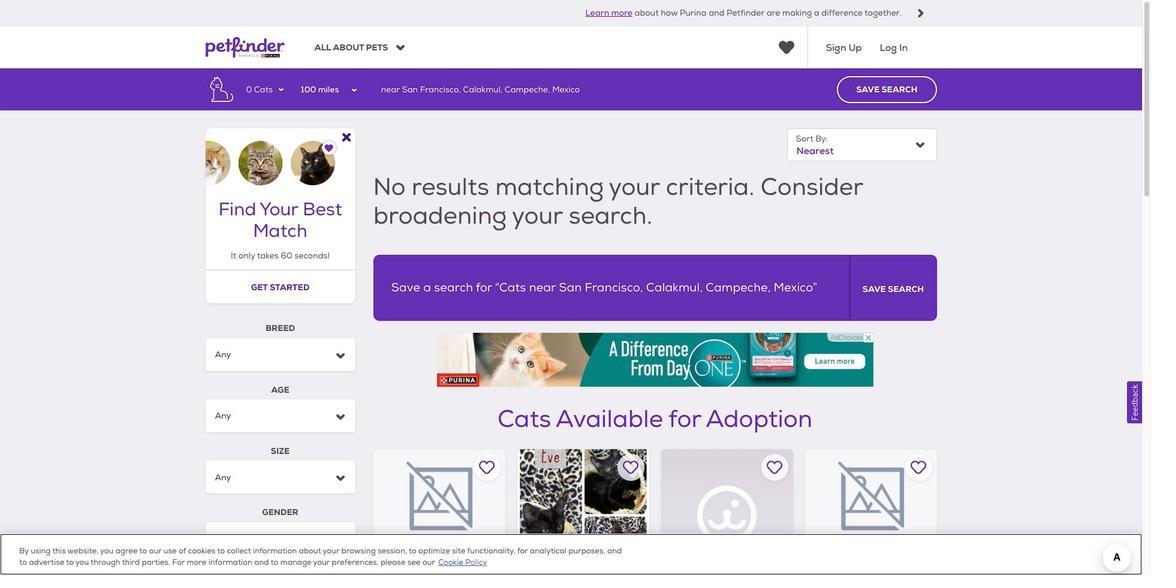 Task type: locate. For each thing, give the bounding box(es) containing it.
main content
[[0, 69, 1143, 575]]

collett, adoptable cat, senior female domestic short hair, naples, fl. image
[[661, 450, 793, 575]]

petfinder home image
[[205, 27, 285, 69]]

advertisement element
[[437, 333, 874, 387]]

privacy alert dialog
[[0, 534, 1143, 575]]



Task type: describe. For each thing, give the bounding box(es) containing it.
lawson, adoptable cat, kitten male domestic short hair, naples, fl. image
[[805, 450, 937, 575]]

potential cat matches image
[[205, 129, 355, 185]]

lyric, adoptable cat, kitten female domestic short hair, naples, fl. image
[[373, 450, 505, 575]]

eve, adoptable cat, young female domestic short hair mix, naples, fl. image
[[517, 450, 649, 575]]



Task type: vqa. For each thing, say whether or not it's contained in the screenshot.
the lyric, adoptable cat, kitten female domestic short hair, naples, fl. IMAGE
yes



